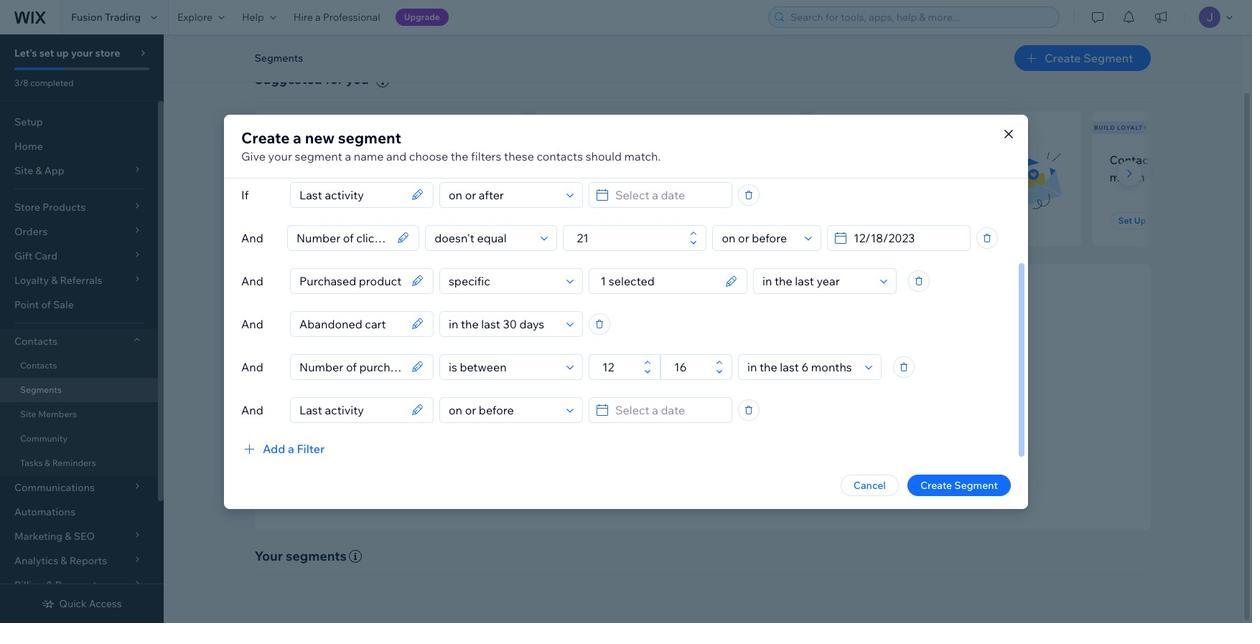 Task type: vqa. For each thing, say whether or not it's contained in the screenshot.
PRODUCT INFO
no



Task type: describe. For each thing, give the bounding box(es) containing it.
who for your
[[348, 153, 371, 167]]

build
[[814, 426, 837, 438]]

set up segment button for subscribed
[[272, 213, 356, 230]]

contacts with a birthday th
[[1110, 153, 1252, 184]]

4 set up segment from the left
[[1118, 215, 1186, 226]]

a right hire on the left
[[315, 11, 321, 24]]

new for new subscribers
[[256, 124, 272, 131]]

From text field
[[598, 355, 640, 379]]

a left name
[[345, 149, 351, 163]]

members
[[38, 409, 77, 420]]

subscribed
[[272, 170, 332, 184]]

haven't
[[551, 170, 590, 184]]

create inside reach the right target audience create specific groups of contacts that update automatically send personalized email campaigns to drive sales and build trust
[[560, 406, 591, 419]]

th
[[1244, 153, 1252, 167]]

specific
[[593, 406, 630, 419]]

point of sale link
[[0, 293, 158, 317]]

a inside potential customers who haven't made a purchase yet
[[626, 170, 632, 184]]

1 vertical spatial create segment
[[920, 479, 998, 492]]

home
[[14, 140, 43, 153]]

12/18/2023 field
[[849, 226, 966, 250]]

point
[[14, 299, 39, 312]]

subscribers inside active email subscribers who clicked on your campaign
[[899, 153, 962, 167]]

target
[[702, 385, 740, 401]]

loyalty
[[1117, 124, 1148, 131]]

up
[[56, 47, 69, 60]]

community link
[[0, 427, 158, 452]]

and for bottom select an option field
[[241, 360, 263, 374]]

4 set from the left
[[1118, 215, 1132, 226]]

tasks & reminders
[[20, 458, 96, 469]]

Select options field
[[594, 269, 721, 293]]

a left new
[[293, 128, 301, 147]]

contacts inside the create a new segment give your segment a name and choose the filters these contacts should match.
[[537, 149, 583, 163]]

Search for tools, apps, help & more... field
[[786, 7, 1055, 27]]

a inside contacts with a birthday th
[[1187, 153, 1193, 167]]

that
[[722, 406, 741, 419]]

and inside reach the right target audience create specific groups of contacts that update automatically send personalized email campaigns to drive sales and build trust
[[794, 426, 811, 438]]

fusion
[[71, 11, 103, 24]]

3 and from the top
[[241, 317, 263, 331]]

5 and from the top
[[241, 403, 263, 417]]

and inside the create a new segment give your segment a name and choose the filters these contacts should match.
[[386, 149, 407, 163]]

new subscribers
[[256, 124, 323, 131]]

contacts button
[[0, 330, 158, 354]]

2 vertical spatial select an option field
[[743, 355, 861, 379]]

up for clicked
[[855, 215, 867, 226]]

help button
[[233, 0, 285, 34]]

select a date field for and
[[611, 398, 727, 422]]

select an option field for select options field
[[758, 269, 876, 293]]

setup
[[14, 116, 43, 129]]

automations link
[[0, 500, 158, 525]]

set for potential customers who haven't made a purchase yet
[[560, 215, 574, 226]]

mailing
[[375, 170, 415, 184]]

clicked
[[830, 170, 868, 184]]

select an option field for 'enter a number' text box
[[717, 226, 800, 250]]

3/8
[[14, 78, 28, 88]]

contacts link
[[0, 354, 158, 378]]

trust
[[839, 426, 862, 438]]

active
[[830, 153, 865, 167]]

for
[[325, 71, 343, 88]]

personalized
[[587, 426, 647, 438]]

set up segment for subscribed
[[280, 215, 348, 226]]

these
[[504, 149, 534, 163]]

contacts for contacts link
[[20, 360, 57, 371]]

recently
[[374, 153, 418, 167]]

reach the right target audience create specific groups of contacts that update automatically send personalized email campaigns to drive sales and build trust
[[560, 385, 862, 438]]

and for select an option field associated with select options field
[[241, 274, 263, 288]]

hire
[[294, 11, 313, 24]]

name
[[354, 149, 384, 163]]

your
[[254, 548, 283, 565]]

site members
[[20, 409, 77, 420]]

drive
[[742, 426, 765, 438]]

your segments
[[254, 548, 347, 565]]

send
[[560, 426, 584, 438]]

of inside reach the right target audience create specific groups of contacts that update automatically send personalized email campaigns to drive sales and build trust
[[667, 406, 677, 419]]

create inside the create a new segment give your segment a name and choose the filters these contacts should match.
[[241, 128, 290, 147]]

quick
[[59, 598, 87, 611]]

sale
[[53, 299, 74, 312]]

set up segment button for made
[[551, 213, 636, 230]]

1 horizontal spatial create segment
[[1045, 51, 1133, 65]]

and for select an option field related to 'enter a number' text box
[[241, 231, 263, 245]]

your inside active email subscribers who clicked on your campaign
[[887, 170, 912, 184]]

community
[[20, 434, 68, 444]]

Enter a number text field
[[572, 226, 686, 250]]

create segment button for cancel
[[907, 475, 1011, 496]]

build loyalty
[[1094, 124, 1148, 131]]

campaign
[[914, 170, 968, 184]]

suggested for you
[[254, 71, 369, 88]]

who for purchase
[[661, 153, 684, 167]]

email inside active email subscribers who clicked on your campaign
[[867, 153, 896, 167]]

potential customers who haven't made a purchase yet
[[551, 153, 705, 184]]

3/8 completed
[[14, 78, 74, 88]]

reach
[[607, 385, 644, 401]]

upgrade
[[404, 11, 440, 22]]

create a new segment give your segment a name and choose the filters these contacts should match.
[[241, 128, 661, 163]]

trading
[[105, 11, 141, 24]]

of inside sidebar element
[[41, 299, 51, 312]]

suggested
[[254, 71, 322, 88]]

right
[[670, 385, 699, 401]]

campaigns
[[676, 426, 728, 438]]

store
[[95, 47, 120, 60]]

potential
[[551, 153, 599, 167]]

to inside reach the right target audience create specific groups of contacts that update automatically send personalized email campaigns to drive sales and build trust
[[730, 426, 740, 438]]

point of sale
[[14, 299, 74, 312]]

let's set up your store
[[14, 47, 120, 60]]

with
[[1161, 153, 1185, 167]]

the inside reach the right target audience create specific groups of contacts that update automatically send personalized email campaigns to drive sales and build trust
[[647, 385, 667, 401]]

setup link
[[0, 110, 158, 134]]



Task type: locate. For each thing, give the bounding box(es) containing it.
1 horizontal spatial who
[[661, 153, 684, 167]]

0 vertical spatial contacts
[[1110, 153, 1159, 167]]

subscribers
[[274, 124, 323, 131], [899, 153, 962, 167]]

of down right
[[667, 406, 677, 419]]

0 vertical spatial subscribers
[[274, 124, 323, 131]]

3 who from the left
[[965, 153, 988, 167]]

to inside the new contacts who recently subscribed to your mailing list
[[335, 170, 346, 184]]

segments up site members
[[20, 385, 62, 396]]

0 horizontal spatial email
[[649, 426, 674, 438]]

segments for the segments button
[[254, 52, 303, 65]]

who inside the new contacts who recently subscribed to your mailing list
[[348, 153, 371, 167]]

up for made
[[576, 215, 587, 226]]

to right subscribed
[[335, 170, 346, 184]]

1 vertical spatial select a date field
[[611, 398, 727, 422]]

0 horizontal spatial who
[[348, 153, 371, 167]]

1 up from the left
[[296, 215, 308, 226]]

contacts down new
[[299, 153, 346, 167]]

1 set up segment button from the left
[[272, 213, 356, 230]]

hire a professional
[[294, 11, 380, 24]]

1 vertical spatial the
[[647, 385, 667, 401]]

segments inside the segments button
[[254, 52, 303, 65]]

1 vertical spatial email
[[649, 426, 674, 438]]

set up segment button for clicked
[[830, 213, 915, 230]]

set up segment button down on
[[830, 213, 915, 230]]

0 vertical spatial create segment button
[[1014, 45, 1150, 71]]

1 select a date field from the top
[[611, 183, 727, 207]]

1 vertical spatial contacts
[[14, 335, 57, 348]]

new inside the new contacts who recently subscribed to your mailing list
[[272, 153, 296, 167]]

1 vertical spatial select an option field
[[758, 269, 876, 293]]

to left the "drive"
[[730, 426, 740, 438]]

contacts inside contacts with a birthday th
[[1110, 153, 1159, 167]]

sidebar element
[[0, 34, 164, 624]]

0 vertical spatial and
[[386, 149, 407, 163]]

0 horizontal spatial create segment button
[[907, 475, 1011, 496]]

new up give
[[256, 124, 272, 131]]

segments inside segments 'link'
[[20, 385, 62, 396]]

1 vertical spatial subscribers
[[899, 153, 962, 167]]

contacts inside reach the right target audience create specific groups of contacts that update automatically send personalized email campaigns to drive sales and build trust
[[679, 406, 720, 419]]

1 set from the left
[[280, 215, 294, 226]]

who up purchase
[[661, 153, 684, 167]]

cancel button
[[840, 475, 899, 496]]

the inside the create a new segment give your segment a name and choose the filters these contacts should match.
[[451, 149, 468, 163]]

0 vertical spatial create segment
[[1045, 51, 1133, 65]]

up
[[296, 215, 308, 226], [576, 215, 587, 226], [855, 215, 867, 226], [1134, 215, 1146, 226]]

segments up suggested
[[254, 52, 303, 65]]

3 set from the left
[[839, 215, 853, 226]]

add a filter
[[263, 442, 325, 456]]

new
[[256, 124, 272, 131], [272, 153, 296, 167]]

your down name
[[348, 170, 373, 184]]

a right with
[[1187, 153, 1193, 167]]

create segment button
[[1014, 45, 1150, 71], [907, 475, 1011, 496]]

customers
[[602, 153, 659, 167]]

a right add
[[288, 442, 294, 456]]

yet
[[688, 170, 705, 184]]

email up on
[[867, 153, 896, 167]]

site
[[20, 409, 36, 420]]

choose
[[409, 149, 448, 163]]

to
[[335, 170, 346, 184], [730, 426, 740, 438]]

of left sale
[[41, 299, 51, 312]]

and down the 'automatically'
[[794, 426, 811, 438]]

select a date field for if
[[611, 183, 727, 207]]

a inside button
[[288, 442, 294, 456]]

match.
[[624, 149, 661, 163]]

Choose a condition field
[[444, 183, 562, 207], [430, 226, 537, 250], [444, 269, 562, 293], [444, 312, 562, 336], [444, 355, 562, 379], [444, 398, 562, 422]]

1 who from the left
[[348, 153, 371, 167]]

list
[[252, 111, 1252, 247]]

select a date field up the campaigns
[[611, 398, 727, 422]]

new up subscribed
[[272, 153, 296, 167]]

segment
[[1083, 51, 1133, 65], [310, 215, 348, 226], [589, 215, 627, 226], [869, 215, 906, 226], [1148, 215, 1186, 226], [954, 479, 998, 492]]

set up segment down made
[[560, 215, 627, 226]]

the up groups
[[647, 385, 667, 401]]

segments button
[[247, 47, 310, 69]]

1 horizontal spatial to
[[730, 426, 740, 438]]

3 up from the left
[[855, 215, 867, 226]]

4 up from the left
[[1134, 215, 1146, 226]]

1 horizontal spatial and
[[794, 426, 811, 438]]

0 vertical spatial to
[[335, 170, 346, 184]]

email
[[867, 153, 896, 167], [649, 426, 674, 438]]

fusion trading
[[71, 11, 141, 24]]

up down subscribed
[[296, 215, 308, 226]]

1 horizontal spatial the
[[647, 385, 667, 401]]

tasks
[[20, 458, 43, 469]]

up for subscribed
[[296, 215, 308, 226]]

set up segment button down subscribed
[[272, 213, 356, 230]]

set for active email subscribers who clicked on your campaign
[[839, 215, 853, 226]]

segments link
[[0, 378, 158, 403]]

groups
[[632, 406, 665, 419]]

the left filters
[[451, 149, 468, 163]]

1 vertical spatial create segment button
[[907, 475, 1011, 496]]

filter
[[297, 442, 325, 456]]

subscribers down suggested
[[274, 124, 323, 131]]

2 set up segment from the left
[[560, 215, 627, 226]]

contacts for contacts dropdown button on the bottom left
[[14, 335, 57, 348]]

your inside sidebar element
[[71, 47, 93, 60]]

new
[[305, 128, 335, 147]]

Select a date field
[[611, 183, 727, 207], [611, 398, 727, 422]]

2 vertical spatial contacts
[[20, 360, 57, 371]]

the
[[451, 149, 468, 163], [647, 385, 667, 401]]

0 horizontal spatial create segment
[[920, 479, 998, 492]]

Select an option field
[[717, 226, 800, 250], [758, 269, 876, 293], [743, 355, 861, 379]]

0 vertical spatial select an option field
[[717, 226, 800, 250]]

contacts up haven't
[[537, 149, 583, 163]]

your inside the new contacts who recently subscribed to your mailing list
[[348, 170, 373, 184]]

set up segment button
[[272, 213, 356, 230], [551, 213, 636, 230], [830, 213, 915, 230], [1110, 213, 1194, 230]]

if
[[241, 188, 249, 202]]

contacts inside dropdown button
[[14, 335, 57, 348]]

0 horizontal spatial the
[[451, 149, 468, 163]]

contacts up the campaigns
[[679, 406, 720, 419]]

up down clicked in the right of the page
[[855, 215, 867, 226]]

segment up name
[[338, 128, 401, 147]]

and up mailing
[[386, 149, 407, 163]]

3 set up segment from the left
[[839, 215, 906, 226]]

1 and from the top
[[241, 231, 263, 245]]

on
[[871, 170, 885, 184]]

set up segment down on
[[839, 215, 906, 226]]

segments
[[286, 548, 347, 565]]

1 horizontal spatial of
[[667, 406, 677, 419]]

2 who from the left
[[661, 153, 684, 167]]

4 and from the top
[[241, 360, 263, 374]]

list containing new contacts who recently subscribed to your mailing list
[[252, 111, 1252, 247]]

email down groups
[[649, 426, 674, 438]]

1 vertical spatial to
[[730, 426, 740, 438]]

0 horizontal spatial and
[[386, 149, 407, 163]]

To text field
[[670, 355, 711, 379]]

2 set from the left
[[560, 215, 574, 226]]

reminders
[[52, 458, 96, 469]]

who left recently
[[348, 153, 371, 167]]

set up segment for made
[[560, 215, 627, 226]]

who inside active email subscribers who clicked on your campaign
[[965, 153, 988, 167]]

new for new contacts who recently subscribed to your mailing list
[[272, 153, 296, 167]]

home link
[[0, 134, 158, 159]]

automatically
[[779, 406, 842, 419]]

of
[[41, 299, 51, 312], [667, 406, 677, 419]]

filters
[[471, 149, 501, 163]]

1 vertical spatial new
[[272, 153, 296, 167]]

audience
[[743, 385, 798, 401]]

and
[[241, 231, 263, 245], [241, 274, 263, 288], [241, 317, 263, 331], [241, 360, 263, 374], [241, 403, 263, 417]]

help
[[242, 11, 264, 24]]

should
[[586, 149, 622, 163]]

segments for segments 'link'
[[20, 385, 62, 396]]

contacts down loyalty
[[1110, 153, 1159, 167]]

build
[[1094, 124, 1115, 131]]

0 horizontal spatial to
[[335, 170, 346, 184]]

hire a professional link
[[285, 0, 389, 34]]

0 vertical spatial of
[[41, 299, 51, 312]]

quick access button
[[42, 598, 122, 611]]

update
[[743, 406, 777, 419]]

1 set up segment from the left
[[280, 215, 348, 226]]

0 horizontal spatial contacts
[[299, 153, 346, 167]]

2 select a date field from the top
[[611, 398, 727, 422]]

contacts down point of sale
[[14, 335, 57, 348]]

2 and from the top
[[241, 274, 263, 288]]

3 set up segment button from the left
[[830, 213, 915, 230]]

your right up
[[71, 47, 93, 60]]

site members link
[[0, 403, 158, 427]]

0 vertical spatial the
[[451, 149, 468, 163]]

create segment button for segments
[[1014, 45, 1150, 71]]

new contacts who recently subscribed to your mailing list
[[272, 153, 434, 184]]

0 vertical spatial segments
[[254, 52, 303, 65]]

select a date field down match.
[[611, 183, 727, 207]]

1 vertical spatial and
[[794, 426, 811, 438]]

None field
[[295, 183, 407, 207], [292, 226, 393, 250], [295, 269, 407, 293], [295, 312, 407, 336], [295, 355, 407, 379], [295, 398, 407, 422], [295, 183, 407, 207], [292, 226, 393, 250], [295, 269, 407, 293], [295, 312, 407, 336], [295, 355, 407, 379], [295, 398, 407, 422]]

4 set up segment button from the left
[[1110, 213, 1194, 230]]

0 horizontal spatial of
[[41, 299, 51, 312]]

your right on
[[887, 170, 912, 184]]

1 vertical spatial segment
[[295, 149, 342, 163]]

quick access
[[59, 598, 122, 611]]

contacts inside the new contacts who recently subscribed to your mailing list
[[299, 153, 346, 167]]

add a filter button
[[241, 440, 325, 458]]

your inside the create a new segment give your segment a name and choose the filters these contacts should match.
[[268, 149, 292, 163]]

contacts
[[1110, 153, 1159, 167], [14, 335, 57, 348], [20, 360, 57, 371]]

email inside reach the right target audience create specific groups of contacts that update automatically send personalized email campaigns to drive sales and build trust
[[649, 426, 674, 438]]

1 horizontal spatial subscribers
[[899, 153, 962, 167]]

2 horizontal spatial who
[[965, 153, 988, 167]]

set up segment button down contacts with a birthday th
[[1110, 213, 1194, 230]]

professional
[[323, 11, 380, 24]]

0 vertical spatial segment
[[338, 128, 401, 147]]

0 vertical spatial select a date field
[[611, 183, 727, 207]]

set
[[39, 47, 54, 60]]

set up segment button down made
[[551, 213, 636, 230]]

up down contacts with a birthday th
[[1134, 215, 1146, 226]]

upgrade button
[[395, 9, 449, 26]]

&
[[45, 458, 50, 469]]

your right give
[[268, 149, 292, 163]]

purchase
[[635, 170, 685, 184]]

1 vertical spatial of
[[667, 406, 677, 419]]

who
[[348, 153, 371, 167], [661, 153, 684, 167], [965, 153, 988, 167]]

2 up from the left
[[576, 215, 587, 226]]

set up segment
[[280, 215, 348, 226], [560, 215, 627, 226], [839, 215, 906, 226], [1118, 215, 1186, 226]]

up down haven't
[[576, 215, 587, 226]]

contacts
[[537, 149, 583, 163], [299, 153, 346, 167], [679, 406, 720, 419]]

a down customers
[[626, 170, 632, 184]]

1 horizontal spatial email
[[867, 153, 896, 167]]

2 horizontal spatial contacts
[[679, 406, 720, 419]]

segments
[[254, 52, 303, 65], [20, 385, 62, 396]]

0 horizontal spatial subscribers
[[274, 124, 323, 131]]

1 horizontal spatial contacts
[[537, 149, 583, 163]]

made
[[593, 170, 624, 184]]

automations
[[14, 506, 75, 519]]

create segment
[[1045, 51, 1133, 65], [920, 479, 998, 492]]

tasks & reminders link
[[0, 452, 158, 476]]

set up segment down contacts with a birthday th
[[1118, 215, 1186, 226]]

set for new contacts who recently subscribed to your mailing list
[[280, 215, 294, 226]]

subscribers up campaign in the top right of the page
[[899, 153, 962, 167]]

0 vertical spatial new
[[256, 124, 272, 131]]

and
[[386, 149, 407, 163], [794, 426, 811, 438]]

1 horizontal spatial create segment button
[[1014, 45, 1150, 71]]

cancel
[[853, 479, 886, 492]]

who inside potential customers who haven't made a purchase yet
[[661, 153, 684, 167]]

active email subscribers who clicked on your campaign
[[830, 153, 988, 184]]

set up segment down subscribed
[[280, 215, 348, 226]]

0 vertical spatial email
[[867, 153, 896, 167]]

segment down new
[[295, 149, 342, 163]]

contacts down contacts dropdown button on the bottom left
[[20, 360, 57, 371]]

1 horizontal spatial segments
[[254, 52, 303, 65]]

sales
[[768, 426, 791, 438]]

1 vertical spatial segments
[[20, 385, 62, 396]]

2 set up segment button from the left
[[551, 213, 636, 230]]

give
[[241, 149, 266, 163]]

set up segment for clicked
[[839, 215, 906, 226]]

0 horizontal spatial segments
[[20, 385, 62, 396]]

your
[[71, 47, 93, 60], [268, 149, 292, 163], [348, 170, 373, 184], [887, 170, 912, 184]]

create
[[1045, 51, 1081, 65], [241, 128, 290, 147], [560, 406, 591, 419], [920, 479, 952, 492]]

let's
[[14, 47, 37, 60]]

who up campaign in the top right of the page
[[965, 153, 988, 167]]

birthday
[[1196, 153, 1242, 167]]

a
[[315, 11, 321, 24], [293, 128, 301, 147], [345, 149, 351, 163], [1187, 153, 1193, 167], [626, 170, 632, 184], [288, 442, 294, 456]]

completed
[[30, 78, 74, 88]]



